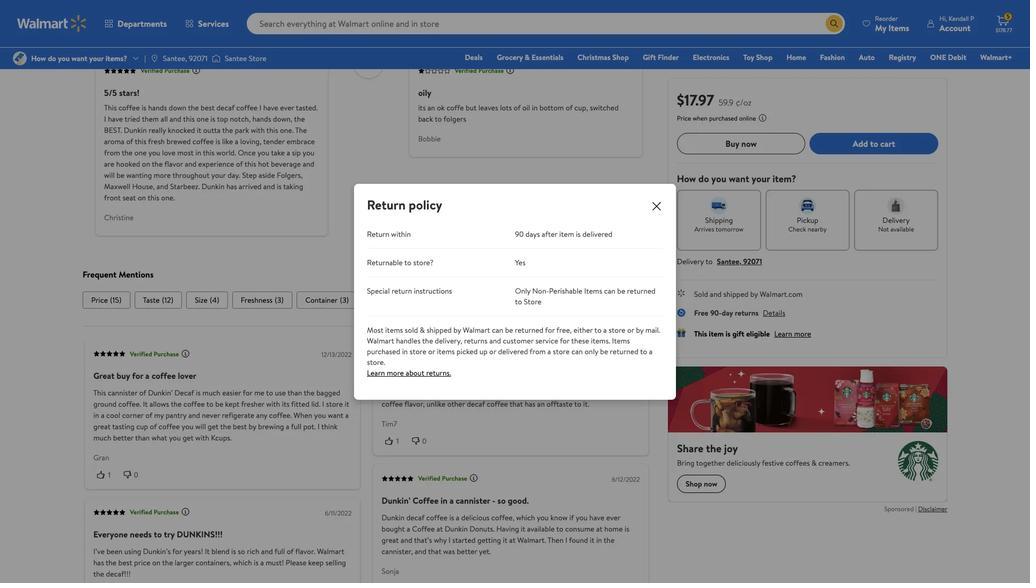 Task type: locate. For each thing, give the bounding box(es) containing it.
list item right (12)
[[186, 292, 228, 309]]

want inside this  cannister of dunkin' decaf is much easier for me to use than the bagged ground coffee.  it allows the coffee to be kept fresher with its fitted lid.  i store it in a cool corner of my pantry and never refigerate any coffee. when you want a great tasting cup of coffee you will get the best by brewing a full pot. i think much better than what you get with kcups.
[[328, 410, 343, 421]]

list item
[[83, 292, 130, 309], [134, 292, 182, 309], [186, 292, 228, 309], [232, 292, 292, 309], [297, 292, 357, 309]]

1 vertical spatial which
[[233, 558, 252, 568]]

1 vertical spatial great
[[382, 535, 399, 546]]

intent image for delivery image
[[888, 197, 905, 215]]

a right buy
[[145, 370, 149, 382]]

mentions
[[119, 269, 154, 280]]

dunkin' up bought
[[382, 495, 411, 507]]

4 list item from the left
[[232, 292, 292, 309]]

$17.97
[[677, 90, 714, 111]]

is right after on the right of the page
[[576, 229, 581, 240]]

1 vertical spatial found
[[569, 535, 588, 546]]

1 button down gran
[[93, 470, 120, 481]]

in inside most items sold & shipped by walmart can be returned for free, either to a store or by mail. walmart handles the delivery, returns and customer service for these items. items purchased in store or items picked up or delivered from a store can only be returned to a store. learn more about returns.
[[402, 346, 408, 357]]

this inside 5/5 stars! this coffee is hands down the best decaf coffee i have ever tasted. i have tried them all and this one is top notch, hands down, the best. dunkin really knocked it outta the park with this one. the aroma of this fresh brewed coffee is like a loving, tender embrace from the one you love most in this world. once you take a sip you are hooked on the flavor and experience of this hot beverage and will be wanting more throughout your day. step aside folgers, maxwell house, and starbeez. dunkin has arrived and is taking front seat on this one.
[[104, 102, 117, 113]]

it
[[582, 388, 586, 399], [143, 399, 148, 410], [205, 546, 210, 557]]

0 vertical spatial dunkin'
[[148, 388, 173, 399]]

found down consume at the bottom right
[[569, 535, 588, 546]]

1 horizontal spatial 1
[[396, 437, 400, 446]]

within
[[391, 229, 411, 240]]

returned down store
[[515, 325, 544, 336]]

1 vertical spatial get
[[183, 433, 194, 444]]

want up think
[[328, 410, 343, 421]]

and inside the i've been using dunkin's for years! it blend is so rich and full of flavor. walmart has the best price on the larger containers, which is a must! please keep selling the decaf!!!
[[261, 546, 273, 557]]

can inside only non-perishable items can be returned to store
[[604, 286, 615, 296]]

delicious
[[461, 513, 490, 523]]

than down the cup
[[135, 433, 150, 444]]

decaf
[[175, 388, 194, 399], [411, 388, 431, 399]]

bobbie
[[418, 133, 441, 144]]

0 button down flavor,
[[408, 436, 435, 447]]

have
[[263, 102, 278, 113], [108, 113, 123, 124], [538, 388, 553, 399], [589, 513, 604, 523]]

0 vertical spatial item
[[559, 229, 574, 240]]

1 vertical spatial items
[[437, 346, 455, 357]]

its inside this  cannister of dunkin' decaf is much easier for me to use than the bagged ground coffee.  it allows the coffee to be kept fresher with its fitted lid.  i store it in a cool corner of my pantry and never refigerate any coffee. when you want a great tasting cup of coffee you will get the best by brewing a full pot. i think much better than what you get with kcups.
[[282, 399, 290, 410]]

full up must!
[[275, 546, 285, 557]]

tried
[[125, 113, 140, 124]]

0 for tasting
[[422, 437, 426, 446]]

essentials
[[532, 52, 564, 63]]

1 vertical spatial tasting
[[490, 388, 513, 399]]

1 great from the left
[[93, 370, 115, 382]]

0 vertical spatial on
[[142, 159, 150, 169]]

for right buy
[[132, 370, 143, 382]]

1 button for tasting
[[382, 436, 408, 447]]

verified for dunkin' coffee in a cannister - so good.
[[418, 474, 440, 483]]

delivered
[[582, 229, 612, 240], [498, 346, 528, 357]]

this inside most helpful positive review 2 customers found this helpful
[[158, 39, 169, 50]]

1 shop from the left
[[612, 52, 629, 63]]

it inside the i've been using dunkin's for years! it blend is so rich and full of flavor. walmart has the best price on the larger containers, which is a must! please keep selling the decaf!!!
[[205, 546, 210, 557]]

1 horizontal spatial decaf
[[411, 388, 431, 399]]

it inside this  cannister of dunkin' decaf is much easier for me to use than the bagged ground coffee.  it allows the coffee to be kept fresher with its fitted lid.  i store it in a cool corner of my pantry and never refigerate any coffee. when you want a great tasting cup of coffee you will get the best by brewing a full pot. i think much better than what you get with kcups.
[[143, 399, 148, 410]]

walmart up up
[[463, 325, 490, 336]]

purchase
[[164, 66, 190, 75], [478, 66, 504, 75], [154, 350, 179, 359], [442, 350, 467, 359], [442, 474, 467, 483], [154, 508, 179, 517]]

1 horizontal spatial dunkin'
[[382, 495, 411, 507]]

1 horizontal spatial full
[[291, 422, 301, 432]]

verified for great tasting without the buzz
[[418, 350, 440, 359]]

which inside the i've been using dunkin's for years! it blend is so rich and full of flavor. walmart has the best price on the larger containers, which is a must! please keep selling the decaf!!!
[[233, 558, 252, 568]]

Walmart Site-Wide search field
[[247, 13, 845, 34]]

1 list item from the left
[[83, 292, 130, 309]]

1 vertical spatial with
[[266, 399, 280, 410]]

0 vertical spatial hands
[[148, 102, 167, 113]]

0 horizontal spatial great
[[93, 370, 115, 382]]

purchase up down
[[164, 66, 190, 75]]

0 horizontal spatial from
[[104, 147, 120, 158]]

1 vertical spatial want
[[328, 410, 343, 421]]

best down buzz
[[475, 388, 489, 399]]

this inside this  cannister of dunkin' decaf is much easier for me to use than the bagged ground coffee.  it allows the coffee to be kept fresher with its fitted lid.  i store it in a cool corner of my pantry and never refigerate any coffee. when you want a great tasting cup of coffee you will get the best by brewing a full pot. i think much better than what you get with kcups.
[[93, 388, 106, 399]]

intent image for pickup image
[[799, 197, 816, 215]]

1 vertical spatial one
[[134, 147, 147, 158]]

0 vertical spatial full
[[291, 422, 301, 432]]

0 horizontal spatial or
[[428, 346, 435, 357]]

0 horizontal spatial walmart
[[317, 546, 344, 557]]

1 for tasting
[[396, 437, 400, 446]]

fresher
[[241, 399, 264, 410]]

0 horizontal spatial delivery
[[677, 256, 704, 267]]

1 horizontal spatial it
[[205, 546, 210, 557]]

your
[[211, 170, 226, 181], [752, 172, 770, 186]]

price for price (15)
[[91, 295, 108, 306]]

better down started
[[457, 546, 477, 557]]

the down dunkin's
[[162, 558, 173, 568]]

1 vertical spatial returns
[[464, 336, 488, 346]]

most
[[96, 25, 114, 37], [410, 25, 429, 37], [367, 325, 383, 336]]

purchase for great tasting without the buzz
[[442, 350, 467, 359]]

0 horizontal spatial with
[[195, 433, 209, 444]]

1 horizontal spatial hands
[[252, 113, 271, 124]]

returned inside only non-perishable items can be returned to store
[[627, 286, 656, 296]]

negative
[[459, 25, 491, 37]]

the inside duncans decaf coffee is the best tasting decaf i have bought. it has a strong coffee flavor, unlike other decaf coffee that has an offtaste to it.
[[462, 388, 473, 399]]

ever for decaf
[[606, 513, 620, 523]]

loving,
[[240, 136, 261, 147]]

tasting down corner at the left bottom of page
[[112, 422, 134, 432]]

walmart inside the i've been using dunkin's for years! it blend is so rich and full of flavor. walmart has the best price on the larger containers, which is a must! please keep selling the decaf!!!
[[317, 546, 344, 557]]

returns
[[735, 308, 759, 319], [464, 336, 488, 346]]

good.
[[508, 495, 529, 507]]

decaf inside 5/5 stars! this coffee is hands down the best decaf coffee i have ever tasted. i have tried them all and this one is top notch, hands down, the best. dunkin really knocked it outta the park with this one. the aroma of this fresh brewed coffee is like a loving, tender embrace from the one you love most in this world. once you take a sip you are hooked on the flavor and experience of this hot beverage and will be wanting more throughout your day. step aside folgers, maxwell house, and starbeez. dunkin has arrived and is taking front seat on this one.
[[216, 102, 235, 113]]

i up best.
[[104, 113, 106, 124]]

store up about
[[410, 346, 426, 357]]

item?
[[773, 172, 796, 186]]

0 button for tasting
[[408, 436, 435, 447]]

with left kcups.
[[195, 433, 209, 444]]

details button
[[763, 308, 785, 319]]

0 horizontal spatial one.
[[161, 192, 175, 203]]

0 horizontal spatial it
[[143, 399, 148, 410]]

verified purchase for great buy for a coffee lover
[[130, 350, 179, 359]]

home
[[604, 524, 623, 535]]

by
[[750, 289, 758, 300], [454, 325, 461, 336], [636, 325, 644, 336], [249, 422, 256, 432]]

to inside dunkin decaf coffee is a delicious coffee, which you know if you have ever bought a coffee at dunkin donuts.  having it available to consume at home is great and that's why i started getting it at walmart.  then i found it in the cannister,  and that was  better yet.
[[556, 524, 563, 535]]

1 horizontal spatial more
[[387, 368, 404, 379]]

2 decaf from the left
[[411, 388, 431, 399]]

from up learn more about returns. link
[[530, 346, 546, 357]]

finder
[[658, 52, 679, 63]]

one.
[[280, 125, 294, 135], [161, 192, 175, 203]]

is inside this  cannister of dunkin' decaf is much easier for me to use than the bagged ground coffee.  it allows the coffee to be kept fresher with its fitted lid.  i store it in a cool corner of my pantry and never refigerate any coffee. when you want a great tasting cup of coffee you will get the best by brewing a full pot. i think much better than what you get with kcups.
[[196, 388, 201, 399]]

list item containing price
[[83, 292, 130, 309]]

have up 'home' on the right bottom of the page
[[589, 513, 604, 523]]

1 vertical spatial than
[[135, 433, 150, 444]]

1 return from the top
[[367, 196, 406, 214]]

in inside 5/5 stars! this coffee is hands down the best decaf coffee i have ever tasted. i have tried them all and this one is top notch, hands down, the best. dunkin really knocked it outta the park with this one. the aroma of this fresh brewed coffee is like a loving, tender embrace from the one you love most in this world. once you take a sip you are hooked on the flavor and experience of this hot beverage and will be wanting more throughout your day. step aside folgers, maxwell house, and starbeez. dunkin has arrived and is taking front seat on this one.
[[195, 147, 201, 158]]

0 horizontal spatial helpful
[[117, 25, 143, 37]]

best inside duncans decaf coffee is the best tasting decaf i have bought. it has a strong coffee flavor, unlike other decaf coffee that has an offtaste to it.
[[475, 388, 489, 399]]

1 down tim7
[[396, 437, 400, 446]]

close dialog image
[[650, 200, 663, 213]]

coffee inside dunkin decaf coffee is a delicious coffee, which you know if you have ever bought a coffee at dunkin donuts.  having it available to consume at home is great and that's why i started getting it at walmart.  then i found it in the cannister,  and that was  better yet.
[[426, 513, 448, 523]]

purchase for great buy for a coffee lover
[[154, 350, 179, 359]]

1 vertical spatial available
[[527, 524, 555, 535]]

price
[[134, 558, 150, 568]]

in down sold
[[402, 346, 408, 357]]

0 horizontal spatial can
[[492, 325, 503, 336]]

price for price when purchased online
[[677, 114, 691, 123]]

great buy for a coffee lover
[[93, 370, 196, 382]]

one
[[197, 113, 209, 124], [134, 147, 147, 158]]

purchase for everyone needs to try dunkins!!!
[[154, 508, 179, 517]]

1 vertical spatial items
[[612, 336, 630, 346]]

most inside most items sold & shipped by walmart can be returned for free, either to a store or by mail. walmart handles the delivery, returns and customer service for these items. items purchased in store or items picked up or delivered from a store can only be returned to a store. learn more about returns.
[[367, 325, 383, 336]]

an inside oily its an ok  coffe but leaves lots of oil in bottom of cup, switched back to folgers
[[428, 102, 435, 113]]

dunkin up started
[[445, 524, 468, 535]]

5 list item from the left
[[297, 292, 357, 309]]

it inside duncans decaf coffee is the best tasting decaf i have bought. it has a strong coffee flavor, unlike other decaf coffee that has an offtaste to it.
[[582, 388, 586, 399]]

1 horizontal spatial found
[[569, 535, 588, 546]]

1 vertical spatial this
[[694, 329, 707, 340]]

of inside the i've been using dunkin's for years! it blend is so rich and full of flavor. walmart has the best price on the larger containers, which is a must! please keep selling the decaf!!!
[[287, 546, 294, 557]]

christmas shop
[[577, 52, 629, 63]]

not
[[878, 225, 889, 234]]

great tasting without the buzz
[[382, 370, 495, 382]]

shipped
[[723, 289, 749, 300], [427, 325, 452, 336]]

review inside most helpful positive review 2 customers found this helpful
[[176, 25, 201, 37]]

i right 'then'
[[565, 535, 567, 546]]

with
[[251, 125, 265, 135], [266, 399, 280, 410], [195, 433, 209, 444]]

2 great from the left
[[382, 370, 403, 382]]

great for great buy for a coffee lover
[[93, 370, 115, 382]]

christmas shop link
[[573, 52, 634, 63]]

1 horizontal spatial 0 button
[[408, 436, 435, 447]]

tasting up duncans
[[405, 370, 431, 382]]

more inside 5/5 stars! this coffee is hands down the best decaf coffee i have ever tasted. i have tried them all and this one is top notch, hands down, the best. dunkin really knocked it outta the park with this one. the aroma of this fresh brewed coffee is like a loving, tender embrace from the one you love most in this world. once you take a sip you are hooked on the flavor and experience of this hot beverage and will be wanting more throughout your day. step aside folgers, maxwell house, and starbeez. dunkin has arrived and is taking front seat on this one.
[[154, 170, 171, 181]]

allows
[[150, 399, 169, 410]]

this
[[158, 39, 169, 50], [183, 113, 195, 124], [266, 125, 278, 135], [135, 136, 146, 147], [203, 147, 215, 158], [245, 159, 256, 169], [148, 192, 159, 203]]

experience
[[198, 159, 234, 169]]

auto link
[[854, 52, 880, 63]]

2 shop from the left
[[756, 52, 773, 63]]

0 horizontal spatial decaf
[[175, 388, 194, 399]]

store inside this  cannister of dunkin' decaf is much easier for me to use than the bagged ground coffee.  it allows the coffee to be kept fresher with its fitted lid.  i store it in a cool corner of my pantry and never refigerate any coffee. when you want a great tasting cup of coffee you will get the best by brewing a full pot. i think much better than what you get with kcups.
[[326, 399, 343, 410]]

1 vertical spatial ever
[[606, 513, 620, 523]]

special
[[367, 286, 390, 296]]

this for this  cannister of dunkin' decaf is much easier for me to use than the bagged ground coffee.  it allows the coffee to be kept fresher with its fitted lid.  i store it in a cool corner of my pantry and never refigerate any coffee. when you want a great tasting cup of coffee you will get the best by brewing a full pot. i think much better than what you get with kcups.
[[93, 388, 106, 399]]

so left rich
[[238, 546, 245, 557]]

sponsored
[[884, 505, 914, 514]]

most for most helpful positive review 2 customers found this helpful
[[96, 25, 114, 37]]

0 horizontal spatial get
[[183, 433, 194, 444]]

cup
[[136, 422, 148, 432]]

items inside most items sold & shipped by walmart can be returned for free, either to a store or by mail. walmart handles the delivery, returns and customer service for these items. items purchased in store or items picked up or delivered from a store can only be returned to a store. learn more about returns.
[[612, 336, 630, 346]]

1 vertical spatial returned
[[515, 325, 544, 336]]

which inside dunkin decaf coffee is a delicious coffee, which you know if you have ever bought a coffee at dunkin donuts.  having it available to consume at home is great and that's why i started getting it at walmart.  then i found it in the cannister,  and that was  better yet.
[[516, 513, 535, 523]]

this up knocked
[[183, 113, 195, 124]]

your down experience
[[211, 170, 226, 181]]

|
[[915, 505, 917, 514]]

you right if
[[576, 513, 588, 523]]

verified purchase down 'delivery,'
[[418, 350, 467, 359]]

or left mail.
[[627, 325, 634, 336]]

1 button
[[382, 436, 408, 447], [93, 470, 120, 481]]

want down buy now button
[[729, 172, 749, 186]]

1 vertical spatial better
[[457, 546, 477, 557]]

the up pantry
[[171, 399, 182, 410]]

the inside most items sold & shipped by walmart can be returned for free, either to a store or by mail. walmart handles the delivery, returns and customer service for these items. items purchased in store or items picked up or delivered from a store can only be returned to a store. learn more about returns.
[[422, 336, 433, 346]]

returned
[[627, 286, 656, 296], [515, 325, 544, 336], [610, 346, 638, 357]]

1 decaf from the left
[[175, 388, 194, 399]]

available inside dunkin decaf coffee is a delicious coffee, which you know if you have ever bought a coffee at dunkin donuts.  having it available to consume at home is great and that's why i started getting it at walmart.  then i found it in the cannister,  and that was  better yet.
[[527, 524, 555, 535]]

delivery inside delivery not available
[[883, 215, 910, 226]]

electronics
[[693, 52, 729, 63]]

delivery not available
[[878, 215, 914, 234]]

tasting inside this  cannister of dunkin' decaf is much easier for me to use than the bagged ground coffee.  it allows the coffee to be kept fresher with its fitted lid.  i store it in a cool corner of my pantry and never refigerate any coffee. when you want a great tasting cup of coffee you will get the best by brewing a full pot. i think much better than what you get with kcups.
[[112, 422, 134, 432]]

1 horizontal spatial tasting
[[405, 370, 431, 382]]

ever inside dunkin decaf coffee is a delicious coffee, which you know if you have ever bought a coffee at dunkin donuts.  having it available to consume at home is great and that's why i started getting it at walmart.  then i found it in the cannister,  and that was  better yet.
[[606, 513, 620, 523]]

be
[[116, 170, 125, 181], [617, 286, 625, 296], [505, 325, 513, 336], [600, 346, 608, 357], [215, 399, 223, 410]]

1 horizontal spatial that
[[510, 399, 523, 410]]

0 vertical spatial items
[[584, 286, 602, 296]]

and right all at the left top of the page
[[170, 113, 181, 124]]

a inside the i've been using dunkin's for years! it blend is so rich and full of flavor. walmart has the best price on the larger containers, which is a must! please keep selling the decaf!!!
[[260, 558, 264, 568]]

ever inside 5/5 stars! this coffee is hands down the best decaf coffee i have ever tasted. i have tried them all and this one is top notch, hands down, the best. dunkin really knocked it outta the park with this one. the aroma of this fresh brewed coffee is like a loving, tender embrace from the one you love most in this world. once you take a sip you are hooked on the flavor and experience of this hot beverage and will be wanting more throughout your day. step aside folgers, maxwell house, and starbeez. dunkin has arrived and is taking front seat on this one.
[[280, 102, 294, 113]]

great for great tasting without the buzz
[[382, 370, 403, 382]]

items left sold
[[385, 325, 403, 336]]

1 horizontal spatial items
[[612, 336, 630, 346]]

purchase down 'delivery,'
[[442, 350, 467, 359]]

better down corner at the left bottom of page
[[113, 433, 134, 444]]

grocery & essentials link
[[492, 52, 568, 63]]

that
[[510, 399, 523, 410], [428, 546, 441, 557]]

verified purchase for everyone needs to try dunkins!!!
[[130, 508, 179, 517]]

coffee down buzz
[[487, 399, 508, 410]]

1 vertical spatial much
[[93, 433, 111, 444]]

the right handles
[[422, 336, 433, 346]]

return within
[[367, 229, 411, 240]]

delivery down intent image for delivery at the right top
[[883, 215, 910, 226]]

0 horizontal spatial better
[[113, 433, 134, 444]]

needs
[[130, 529, 152, 540]]

oil
[[522, 102, 530, 113]]

2 review from the left
[[493, 25, 517, 37]]

it inside 5/5 stars! this coffee is hands down the best decaf coffee i have ever tasted. i have tried them all and this one is top notch, hands down, the best. dunkin really knocked it outta the park with this one. the aroma of this fresh brewed coffee is like a loving, tender embrace from the one you love most in this world. once you take a sip you are hooked on the flavor and experience of this hot beverage and will be wanting more throughout your day. step aside folgers, maxwell house, and starbeez. dunkin has arrived and is taking front seat on this one.
[[197, 125, 201, 135]]

is inside duncans decaf coffee is the best tasting decaf i have bought. it has a strong coffee flavor, unlike other decaf coffee that has an offtaste to it.
[[456, 388, 461, 399]]

0 horizontal spatial most
[[96, 25, 114, 37]]

decaf down lover
[[175, 388, 194, 399]]

price inside list item
[[91, 295, 108, 306]]

tasting down buzz
[[490, 388, 513, 399]]

its down use
[[282, 399, 290, 410]]

0 button for buy
[[120, 470, 147, 481]]

is inside the return policy dialog
[[576, 229, 581, 240]]

coffee left lover
[[152, 370, 176, 382]]

like
[[222, 136, 233, 147]]

most for most items sold & shipped by walmart can be returned for free, either to a store or by mail. walmart handles the delivery, returns and customer service for these items. items purchased in store or items picked up or delivered from a store can only be returned to a store. learn more about returns.
[[367, 325, 383, 336]]

0 vertical spatial this
[[104, 102, 117, 113]]

0 horizontal spatial ever
[[280, 102, 294, 113]]

list containing price
[[83, 292, 655, 309]]

is
[[142, 102, 146, 113], [211, 113, 215, 124], [216, 136, 220, 147], [277, 181, 282, 192], [576, 229, 581, 240], [726, 329, 731, 340], [196, 388, 201, 399], [456, 388, 461, 399], [449, 513, 454, 523], [625, 524, 629, 535], [231, 546, 236, 557], [254, 558, 259, 568]]

0 vertical spatial one
[[197, 113, 209, 124]]

3 list item from the left
[[186, 292, 228, 309]]

hands up all at the left top of the page
[[148, 102, 167, 113]]

coffee up notch,
[[236, 102, 258, 113]]

an left the ok
[[428, 102, 435, 113]]

1 vertical spatial so
[[238, 546, 245, 557]]

2 vertical spatial can
[[572, 346, 583, 357]]

best inside the i've been using dunkin's for years! it blend is so rich and full of flavor. walmart has the best price on the larger containers, which is a must! please keep selling the decaf!!!
[[118, 558, 132, 568]]

2 vertical spatial this
[[93, 388, 106, 399]]

this up experience
[[203, 147, 215, 158]]

on down dunkin's
[[152, 558, 161, 568]]

this down positive
[[158, 39, 169, 50]]

0 vertical spatial more
[[154, 170, 171, 181]]

to right either
[[595, 325, 602, 336]]

list
[[83, 292, 655, 309]]

0 horizontal spatial want
[[328, 410, 343, 421]]

59.9
[[719, 97, 734, 108]]

the inside dunkin decaf coffee is a delicious coffee, which you know if you have ever bought a coffee at dunkin donuts.  having it available to consume at home is great and that's why i started getting it at walmart.  then i found it in the cannister,  and that was  better yet.
[[604, 535, 615, 546]]

kept
[[225, 399, 239, 410]]

decaf inside this  cannister of dunkin' decaf is much easier for me to use than the bagged ground coffee.  it allows the coffee to be kept fresher with its fitted lid.  i store it in a cool corner of my pantry and never refigerate any coffee. when you want a great tasting cup of coffee you will get the best by brewing a full pot. i think much better than what you get with kcups.
[[175, 388, 194, 399]]

0 vertical spatial shipped
[[723, 289, 749, 300]]

has inside 5/5 stars! this coffee is hands down the best decaf coffee i have ever tasted. i have tried them all and this one is top notch, hands down, the best. dunkin really knocked it outta the park with this one. the aroma of this fresh brewed coffee is like a loving, tender embrace from the one you love most in this world. once you take a sip you are hooked on the flavor and experience of this hot beverage and will be wanting more throughout your day. step aside folgers, maxwell house, and starbeez. dunkin has arrived and is taking front seat on this one.
[[226, 181, 237, 192]]

dunkin decaf coffee is a delicious coffee, which you know if you have ever bought a coffee at dunkin donuts.  having it available to consume at home is great and that's why i started getting it at walmart.  then i found it in the cannister,  and that was  better yet.
[[382, 513, 629, 557]]

0 vertical spatial will
[[104, 170, 115, 181]]

store?
[[413, 257, 434, 268]]

1 vertical spatial coffee
[[412, 524, 435, 535]]

0 vertical spatial found
[[137, 39, 156, 50]]

hot
[[258, 159, 269, 169]]

2 (3) from the left
[[340, 295, 349, 306]]

it left allows
[[143, 399, 148, 410]]

2 list item from the left
[[134, 292, 182, 309]]

learn down details
[[774, 329, 792, 340]]

1 vertical spatial its
[[282, 399, 290, 410]]

great up duncans
[[382, 370, 403, 382]]

0 horizontal spatial available
[[527, 524, 555, 535]]

from inside most items sold & shipped by walmart can be returned for free, either to a store or by mail. walmart handles the delivery, returns and customer service for these items. items purchased in store or items picked up or delivered from a store can only be returned to a store. learn more about returns.
[[530, 346, 546, 357]]

better inside this  cannister of dunkin' decaf is much easier for me to use than the bagged ground coffee.  it allows the coffee to be kept fresher with its fitted lid.  i store it in a cool corner of my pantry and never refigerate any coffee. when you want a great tasting cup of coffee you will get the best by brewing a full pot. i think much better than what you get with kcups.
[[113, 433, 134, 444]]

at down having
[[509, 535, 516, 546]]

free 90-day returns details
[[694, 308, 785, 319]]

throughout
[[172, 170, 209, 181]]

and up throughout
[[185, 159, 196, 169]]

most for most helpful negative review
[[410, 25, 429, 37]]

for inside this  cannister of dunkin' decaf is much easier for me to use than the bagged ground coffee.  it allows the coffee to be kept fresher with its fitted lid.  i store it in a cool corner of my pantry and never refigerate any coffee. when you want a great tasting cup of coffee you will get the best by brewing a full pot. i think much better than what you get with kcups.
[[243, 388, 252, 399]]

by inside this  cannister of dunkin' decaf is much easier for me to use than the bagged ground coffee.  it allows the coffee to be kept fresher with its fitted lid.  i store it in a cool corner of my pantry and never refigerate any coffee. when you want a great tasting cup of coffee you will get the best by brewing a full pot. i think much better than what you get with kcups.
[[249, 422, 256, 432]]

1 horizontal spatial can
[[572, 346, 583, 357]]

coffee,
[[491, 513, 514, 523]]

to down the ok
[[435, 113, 442, 124]]

has
[[226, 181, 237, 192], [588, 388, 599, 399], [525, 399, 535, 410], [93, 558, 104, 568]]

return left 'within' on the left top of the page
[[367, 229, 389, 240]]

1 vertical spatial &
[[420, 325, 425, 336]]

1 vertical spatial 1
[[107, 471, 111, 480]]

get down pantry
[[183, 433, 194, 444]]

2 vertical spatial with
[[195, 433, 209, 444]]

0
[[422, 437, 426, 446], [134, 471, 138, 480]]

1 horizontal spatial your
[[752, 172, 770, 186]]

do
[[698, 172, 709, 186]]

0 horizontal spatial shop
[[612, 52, 629, 63]]

learn more button
[[774, 329, 811, 340]]

much
[[202, 388, 220, 399], [93, 433, 111, 444]]

toy shop link
[[739, 52, 777, 63]]

shop for toy shop
[[756, 52, 773, 63]]

yes
[[515, 257, 526, 268]]

0 horizontal spatial which
[[233, 558, 252, 568]]

price when purchased online
[[677, 114, 756, 123]]

vs
[[362, 56, 375, 70]]

corner
[[122, 410, 144, 421]]

customers
[[101, 39, 135, 50]]

1 horizontal spatial walmart
[[367, 336, 394, 346]]

blend
[[211, 546, 230, 557]]

why
[[434, 535, 447, 546]]

which down good.
[[516, 513, 535, 523]]

1 horizontal spatial with
[[251, 125, 265, 135]]

the up kcups.
[[220, 422, 231, 432]]

1 horizontal spatial shipped
[[723, 289, 749, 300]]

much left 'easier'
[[202, 388, 220, 399]]

purchased down 59.9
[[709, 114, 738, 123]]

verified down deals
[[455, 66, 477, 75]]

unlike
[[427, 399, 446, 410]]

0 vertical spatial learn
[[774, 329, 792, 340]]

0 vertical spatial coffee.
[[118, 399, 141, 410]]

1 horizontal spatial better
[[457, 546, 477, 557]]

helpful left negative
[[431, 25, 457, 37]]

1 review from the left
[[176, 25, 201, 37]]

coffee. up brewing
[[269, 410, 292, 421]]

1 vertical spatial full
[[275, 546, 285, 557]]

1 horizontal spatial items
[[437, 346, 455, 357]]

1 vertical spatial 0
[[134, 471, 138, 480]]

tasting inside duncans decaf coffee is the best tasting decaf i have bought. it has a strong coffee flavor, unlike other decaf coffee that has an offtaste to it.
[[490, 388, 513, 399]]

0 vertical spatial returns
[[735, 308, 759, 319]]

items inside only non-perishable items can be returned to store
[[584, 286, 602, 296]]

want
[[729, 172, 749, 186], [328, 410, 343, 421]]

an inside duncans decaf coffee is the best tasting decaf i have bought. it has a strong coffee flavor, unlike other decaf coffee that has an offtaste to it.
[[537, 399, 545, 410]]

verified purchase for great tasting without the buzz
[[418, 350, 467, 359]]

is right 'home' on the right bottom of the page
[[625, 524, 629, 535]]

i up loving,
[[259, 102, 261, 113]]

house,
[[132, 181, 155, 192]]

1 horizontal spatial from
[[530, 346, 546, 357]]

your inside 5/5 stars! this coffee is hands down the best decaf coffee i have ever tasted. i have tried them all and this one is top notch, hands down, the best. dunkin really knocked it outta the park with this one. the aroma of this fresh brewed coffee is like a loving, tender embrace from the one you love most in this world. once you take a sip you are hooked on the flavor and experience of this hot beverage and will be wanting more throughout your day. step aside folgers, maxwell house, and starbeez. dunkin has arrived and is taking front seat on this one.
[[211, 170, 226, 181]]

shipping arrives tomorrow
[[694, 215, 744, 234]]

0 horizontal spatial great
[[93, 422, 111, 432]]

dunkin down tried
[[124, 125, 147, 135]]

& right grocery
[[525, 52, 530, 63]]

purchase for dunkin' coffee in a cannister - so good.
[[442, 474, 467, 483]]

available up walmart.
[[527, 524, 555, 535]]

about
[[406, 368, 424, 379]]

0 vertical spatial want
[[729, 172, 749, 186]]

purchased inside most items sold & shipped by walmart can be returned for free, either to a store or by mail. walmart handles the delivery, returns and customer service for these items. items purchased in store or items picked up or delivered from a store can only be returned to a store. learn more about returns.
[[367, 346, 400, 357]]

it up it.
[[582, 388, 586, 399]]

1 horizontal spatial price
[[677, 114, 691, 123]]

0 vertical spatial it
[[582, 388, 586, 399]]

0 vertical spatial great
[[93, 422, 111, 432]]

2 return from the top
[[367, 229, 389, 240]]

1 horizontal spatial 0
[[422, 437, 426, 446]]

full inside the i've been using dunkin's for years! it blend is so rich and full of flavor. walmart has the best price on the larger containers, which is a must! please keep selling the decaf!!!
[[275, 546, 285, 557]]

shop right toy
[[756, 52, 773, 63]]

decaf up flavor,
[[411, 388, 431, 399]]

review for most helpful positive review 2 customers found this helpful
[[176, 25, 201, 37]]

list item containing freshness
[[232, 292, 292, 309]]

one. down "starbeez."
[[161, 192, 175, 203]]

full down when at the bottom
[[291, 422, 301, 432]]

0 vertical spatial return
[[367, 196, 406, 214]]

found inside most helpful positive review 2 customers found this helpful
[[137, 39, 156, 50]]

decaf up top at the left
[[216, 102, 235, 113]]

one up outta
[[197, 113, 209, 124]]

customer
[[503, 336, 534, 346]]

in right oil
[[532, 102, 538, 113]]

walmart up store.
[[367, 336, 394, 346]]

pickup check nearby
[[788, 215, 827, 234]]

1 (3) from the left
[[275, 295, 284, 306]]

best
[[201, 102, 215, 113], [475, 388, 489, 399], [233, 422, 247, 432], [118, 558, 132, 568]]

0 down the cup
[[134, 471, 138, 480]]

getting
[[477, 535, 501, 546]]

size
[[195, 295, 208, 306]]



Task type: vqa. For each thing, say whether or not it's contained in the screenshot.
Shipping Arrives tomorrow
yes



Task type: describe. For each thing, give the bounding box(es) containing it.
1 vertical spatial can
[[492, 325, 503, 336]]

0 horizontal spatial hands
[[148, 102, 167, 113]]

is down rich
[[254, 558, 259, 568]]

coffee up tried
[[119, 102, 140, 113]]

1 horizontal spatial returns
[[735, 308, 759, 319]]

leaves
[[478, 102, 498, 113]]

available inside delivery not available
[[891, 225, 914, 234]]

its inside oily its an ok  coffe but leaves lots of oil in bottom of cup, switched back to folgers
[[418, 102, 426, 113]]

more inside most items sold & shipped by walmart can be returned for free, either to a store or by mail. walmart handles the delivery, returns and customer service for these items. items purchased in store or items picked up or delivered from a store can only be returned to a store. learn more about returns.
[[387, 368, 404, 379]]

other
[[447, 399, 465, 410]]

in inside this  cannister of dunkin' decaf is much easier for me to use than the bagged ground coffee.  it allows the coffee to be kept fresher with its fitted lid.  i store it in a cool corner of my pantry and never refigerate any coffee. when you want a great tasting cup of coffee you will get the best by brewing a full pot. i think much better than what you get with kcups.
[[93, 410, 99, 421]]

seat
[[123, 192, 136, 203]]

be inside 5/5 stars! this coffee is hands down the best decaf coffee i have ever tasted. i have tried them all and this one is top notch, hands down, the best. dunkin really knocked it outta the park with this one. the aroma of this fresh brewed coffee is like a loving, tender embrace from the one you love most in this world. once you take a sip you are hooked on the flavor and experience of this hot beverage and will be wanting more throughout your day. step aside folgers, maxwell house, and starbeez. dunkin has arrived and is taking front seat on this one.
[[116, 170, 125, 181]]

brewed
[[167, 136, 191, 147]]

think
[[321, 422, 338, 432]]

delivery for not
[[883, 215, 910, 226]]

intent image for shipping image
[[710, 197, 728, 215]]

day.
[[228, 170, 240, 181]]

to right me on the left bottom
[[266, 388, 273, 399]]

delivery to santee, 92071
[[677, 256, 762, 267]]

best inside 5/5 stars! this coffee is hands down the best decaf coffee i have ever tasted. i have tried them all and this one is top notch, hands down, the best. dunkin really knocked it outta the park with this one. the aroma of this fresh brewed coffee is like a loving, tender embrace from the one you love most in this world. once you take a sip you are hooked on the flavor and experience of this hot beverage and will be wanting more throughout your day. step aside folgers, maxwell house, and starbeez. dunkin has arrived and is taking front seat on this one.
[[201, 102, 215, 113]]

buy
[[726, 138, 739, 150]]

and down that's
[[415, 546, 426, 557]]

0 vertical spatial one.
[[280, 125, 294, 135]]

to up never
[[206, 399, 213, 410]]

you down the lid.
[[314, 410, 326, 421]]

1 horizontal spatial want
[[729, 172, 749, 186]]

and down aside
[[263, 181, 275, 192]]

1 vertical spatial dunkin'
[[382, 495, 411, 507]]

will inside this  cannister of dunkin' decaf is much easier for me to use than the bagged ground coffee.  it allows the coffee to be kept fresher with its fitted lid.  i store it in a cool corner of my pantry and never refigerate any coffee. when you want a great tasting cup of coffee you will get the best by brewing a full pot. i think much better than what you get with kcups.
[[195, 422, 206, 432]]

will inside 5/5 stars! this coffee is hands down the best decaf coffee i have ever tasted. i have tried them all and this one is top notch, hands down, the best. dunkin really knocked it outta the park with this one. the aroma of this fresh brewed coffee is like a loving, tender embrace from the one you love most in this world. once you take a sip you are hooked on the flavor and experience of this hot beverage and will be wanting more throughout your day. step aside folgers, maxwell house, and starbeez. dunkin has arrived and is taking front seat on this one.
[[104, 170, 115, 181]]

the left buzz
[[464, 370, 477, 382]]

that inside duncans decaf coffee is the best tasting decaf i have bought. it has a strong coffee flavor, unlike other decaf coffee that has an offtaste to it.
[[510, 399, 523, 410]]

& inside most items sold & shipped by walmart can be returned for free, either to a store or by mail. walmart handles the delivery, returns and customer service for these items. items purchased in store or items picked up or delivered from a store can only be returned to a store. learn more about returns.
[[420, 325, 425, 336]]

only non-perishable items can be returned to store
[[515, 286, 656, 307]]

verified purchase for dunkin' coffee in a cannister - so good.
[[418, 474, 467, 483]]

on inside the i've been using dunkin's for years! it blend is so rich and full of flavor. walmart has the best price on the larger containers, which is a must! please keep selling the decaf!!!
[[152, 558, 161, 568]]

90-
[[710, 308, 722, 319]]

verified down most helpful positive review 2 customers found this helpful
[[141, 66, 163, 75]]

the down the 'been'
[[106, 558, 117, 568]]

world.
[[216, 147, 236, 158]]

a right bought
[[407, 524, 410, 535]]

coffee inside dunkin decaf coffee is a delicious coffee, which you know if you have ever bought a coffee at dunkin donuts.  having it available to consume at home is great and that's why i started getting it at walmart.  then i found it in the cannister,  and that was  better yet.
[[412, 524, 435, 535]]

you right sip
[[303, 147, 314, 158]]

with inside 5/5 stars! this coffee is hands down the best decaf coffee i have ever tasted. i have tried them all and this one is top notch, hands down, the best. dunkin really knocked it outta the park with this one. the aroma of this fresh brewed coffee is like a loving, tender embrace from the one you love most in this world. once you take a sip you are hooked on the flavor and experience of this hot beverage and will be wanting more throughout your day. step aside folgers, maxwell house, and starbeez. dunkin has arrived and is taking front seat on this one.
[[251, 125, 265, 135]]

free
[[694, 308, 709, 319]]

2 horizontal spatial or
[[627, 325, 634, 336]]

sonja
[[382, 566, 399, 577]]

the right down
[[188, 102, 199, 113]]

picked
[[457, 346, 478, 357]]

coffee down duncans
[[382, 399, 403, 410]]

is left top at the left
[[211, 113, 215, 124]]

0 horizontal spatial at
[[437, 524, 443, 535]]

cannister inside this  cannister of dunkin' decaf is much easier for me to use than the bagged ground coffee.  it allows the coffee to be kept fresher with its fitted lid.  i store it in a cool corner of my pantry and never refigerate any coffee. when you want a great tasting cup of coffee you will get the best by brewing a full pot. i think much better than what you get with kcups.
[[108, 388, 137, 399]]

return policy dialog
[[354, 184, 676, 400]]

ever for stars!
[[280, 102, 294, 113]]

of down great buy for a coffee lover
[[139, 388, 146, 399]]

coffee up never
[[183, 399, 205, 410]]

0 vertical spatial coffee
[[413, 495, 439, 507]]

are
[[104, 159, 114, 169]]

gift
[[643, 52, 656, 63]]

list item containing container
[[297, 292, 357, 309]]

has up it.
[[588, 388, 599, 399]]

store down the free,
[[553, 346, 570, 357]]

helpful for positive
[[117, 25, 143, 37]]

item inside the return policy dialog
[[559, 229, 574, 240]]

1 for buy
[[107, 471, 111, 480]]

to inside oily its an ok  coffe but leaves lots of oil in bottom of cup, switched back to folgers
[[435, 113, 442, 124]]

started
[[452, 535, 476, 546]]

0 vertical spatial so
[[498, 495, 506, 507]]

when
[[693, 114, 708, 123]]

a inside duncans decaf coffee is the best tasting decaf i have bought. it has a strong coffee flavor, unlike other decaf coffee that has an offtaste to it.
[[601, 388, 604, 399]]

and inside this  cannister of dunkin' decaf is much easier for me to use than the bagged ground coffee.  it allows the coffee to be kept fresher with its fitted lid.  i store it in a cool corner of my pantry and never refigerate any coffee. when you want a great tasting cup of coffee you will get the best by brewing a full pot. i think much better than what you get with kcups.
[[188, 410, 200, 421]]

container (3)
[[305, 295, 349, 306]]

folgers
[[444, 113, 466, 124]]

1 vertical spatial hands
[[252, 113, 271, 124]]

store
[[524, 296, 542, 307]]

and inside most items sold & shipped by walmart can be returned for free, either to a store or by mail. walmart handles the delivery, returns and customer service for these items. items purchased in store or items picked up or delivered from a store can only be returned to a store. learn more about returns.
[[489, 336, 501, 346]]

donuts.
[[470, 524, 495, 535]]

to left 'try'
[[154, 529, 162, 540]]

containers,
[[196, 558, 231, 568]]

disclaimer button
[[918, 505, 948, 514]]

1 horizontal spatial purchased
[[709, 114, 738, 123]]

0 horizontal spatial one
[[134, 147, 147, 158]]

1 horizontal spatial or
[[489, 346, 496, 357]]

sip
[[292, 147, 301, 158]]

1 vertical spatial coffee.
[[269, 410, 292, 421]]

store up 1/11/2023
[[609, 325, 626, 336]]

i inside duncans decaf coffee is the best tasting decaf i have bought. it has a strong coffee flavor, unlike other decaf coffee that has an offtaste to it.
[[534, 388, 536, 399]]

best inside this  cannister of dunkin' decaf is much easier for me to use than the bagged ground coffee.  it allows the coffee to be kept fresher with its fitted lid.  i store it in a cool corner of my pantry and never refigerate any coffee. when you want a great tasting cup of coffee you will get the best by brewing a full pot. i think much better than what you get with kcups.
[[233, 422, 247, 432]]

have inside dunkin decaf coffee is a delicious coffee, which you know if you have ever bought a coffee at dunkin donuts.  having it available to consume at home is great and that's why i started getting it at walmart.  then i found it in the cannister,  and that was  better yet.
[[589, 513, 604, 523]]

for left these
[[560, 336, 570, 346]]

is right blend
[[231, 546, 236, 557]]

decaf inside duncans decaf coffee is the best tasting decaf i have bought. it has a strong coffee flavor, unlike other decaf coffee that has an offtaste to it.
[[411, 388, 431, 399]]

(3) for freshness (3)
[[275, 295, 284, 306]]

have inside duncans decaf coffee is the best tasting decaf i have bought. it has a strong coffee flavor, unlike other decaf coffee that has an offtaste to it.
[[538, 388, 553, 399]]

this up tender
[[266, 125, 278, 135]]

of left my
[[145, 410, 152, 421]]

how do you want your item?
[[677, 172, 796, 186]]

1 horizontal spatial one
[[197, 113, 209, 124]]

this down house,
[[148, 192, 159, 203]]

notch,
[[230, 113, 251, 124]]

embrace
[[287, 136, 315, 147]]

great inside this  cannister of dunkin' decaf is much easier for me to use than the bagged ground coffee.  it allows the coffee to be kept fresher with its fitted lid.  i store it in a cool corner of my pantry and never refigerate any coffee. when you want a great tasting cup of coffee you will get the best by brewing a full pot. i think much better than what you get with kcups.
[[93, 422, 111, 432]]

knocked
[[168, 125, 195, 135]]

you right do
[[711, 172, 727, 186]]

santee, 92071 button
[[717, 256, 762, 267]]

bought
[[382, 524, 405, 535]]

cannister,
[[382, 546, 413, 557]]

1 horizontal spatial item
[[709, 329, 724, 340]]

down
[[169, 102, 186, 113]]

grocery & essentials
[[497, 52, 564, 63]]

day
[[722, 308, 733, 319]]

verified for everyone needs to try dunkins!!!
[[130, 508, 152, 517]]

(3) for container (3)
[[340, 295, 349, 306]]

verified purchase down deals link
[[455, 66, 504, 75]]

a down dunkin' coffee in a cannister - so good.
[[456, 513, 459, 523]]

for inside the i've been using dunkin's for years! it blend is so rich and full of flavor. walmart has the best price on the larger containers, which is a must! please keep selling the decaf!!!
[[172, 546, 182, 557]]

freshness
[[241, 295, 273, 306]]

in inside oily its an ok  coffe but leaves lots of oil in bottom of cup, switched back to folgers
[[532, 102, 538, 113]]

0 horizontal spatial than
[[135, 433, 150, 444]]

service
[[535, 336, 558, 346]]

return for return within
[[367, 229, 389, 240]]

of left "cup,"
[[566, 102, 573, 113]]

have up down,
[[263, 102, 278, 113]]

days
[[526, 229, 540, 240]]

and right house,
[[157, 181, 168, 192]]

dunkin's
[[143, 546, 171, 557]]

to left store?
[[404, 257, 411, 268]]

dunkin up bought
[[382, 513, 405, 523]]

never
[[202, 410, 220, 421]]

is left taking
[[277, 181, 282, 192]]

most helpful negative review
[[410, 25, 517, 37]]

that's
[[414, 535, 432, 546]]

so inside the i've been using dunkin's for years! it blend is so rich and full of flavor. walmart has the best price on the larger containers, which is a must! please keep selling the decaf!!!
[[238, 546, 245, 557]]

dunkin down experience
[[202, 181, 225, 192]]

1 horizontal spatial learn
[[774, 329, 792, 340]]

and right sold
[[710, 289, 722, 300]]

90 days after item is delivered
[[515, 229, 612, 240]]

the left decaf!!!
[[93, 569, 104, 580]]

this up step
[[245, 159, 256, 169]]

auto
[[859, 52, 875, 63]]

yet.
[[479, 546, 491, 557]]

returnable
[[367, 257, 403, 268]]

love
[[162, 147, 176, 158]]

sold and shipped by walmart.com
[[694, 289, 803, 300]]

0 vertical spatial &
[[525, 52, 530, 63]]

a left sip
[[287, 147, 290, 158]]

from inside 5/5 stars! this coffee is hands down the best decaf coffee i have ever tasted. i have tried them all and this one is top notch, hands down, the best. dunkin really knocked it outta the park with this one. the aroma of this fresh brewed coffee is like a loving, tender embrace from the one you love most in this world. once you take a sip you are hooked on the flavor and experience of this hot beverage and will be wanting more throughout your day. step aside folgers, maxwell house, and starbeez. dunkin has arrived and is taking front seat on this one.
[[104, 147, 120, 158]]

delivery,
[[435, 336, 462, 346]]

pot.
[[303, 422, 316, 432]]

is down dunkin' coffee in a cannister - so good.
[[449, 513, 454, 523]]

this  cannister of dunkin' decaf is much easier for me to use than the bagged ground coffee.  it allows the coffee to be kept fresher with its fitted lid.  i store it in a cool corner of my pantry and never refigerate any coffee. when you want a great tasting cup of coffee you will get the best by brewing a full pot. i think much better than what you get with kcups.
[[93, 388, 349, 444]]

0 horizontal spatial coffee.
[[118, 399, 141, 410]]

a up started
[[450, 495, 454, 507]]

coffee up unlike
[[433, 388, 454, 399]]

bought.
[[555, 388, 580, 399]]

of up day.
[[236, 159, 243, 169]]

to inside duncans decaf coffee is the best tasting decaf i have bought. it has a strong coffee flavor, unlike other decaf coffee that has an offtaste to it.
[[574, 399, 581, 410]]

decaf inside dunkin decaf coffee is a delicious coffee, which you know if you have ever bought a coffee at dunkin donuts.  having it available to consume at home is great and that's why i started getting it at walmart.  then i found it in the cannister,  and that was  better yet.
[[406, 513, 425, 523]]

return for return policy
[[367, 196, 406, 214]]

a right brewing
[[286, 422, 289, 432]]

2 horizontal spatial at
[[596, 524, 603, 535]]

i right the why
[[449, 535, 451, 546]]

and right beverage
[[303, 159, 314, 169]]

eligible
[[746, 329, 770, 340]]

grocery
[[497, 52, 523, 63]]

check
[[788, 225, 806, 234]]

a left "cool"
[[101, 410, 104, 421]]

has inside the i've been using dunkin's for years! it blend is so rich and full of flavor. walmart has the best price on the larger containers, which is a must! please keep selling the decaf!!!
[[93, 558, 104, 568]]

ok
[[437, 102, 445, 113]]

delivery for to
[[677, 256, 704, 267]]

shop for christmas shop
[[612, 52, 629, 63]]

by up free 90-day returns details
[[750, 289, 758, 300]]

better inside dunkin decaf coffee is a delicious coffee, which you know if you have ever bought a coffee at dunkin donuts.  having it available to consume at home is great and that's why i started getting it at walmart.  then i found it in the cannister,  and that was  better yet.
[[457, 546, 477, 557]]

add to cart
[[853, 138, 895, 150]]

1 vertical spatial one.
[[161, 192, 175, 203]]

i right the lid.
[[322, 399, 324, 410]]

to inside only non-perishable items can be returned to store
[[515, 296, 522, 307]]

take
[[271, 147, 285, 158]]

know
[[551, 513, 568, 523]]

dunkin' inside this  cannister of dunkin' decaf is much easier for me to use than the bagged ground coffee.  it allows the coffee to be kept fresher with its fitted lid.  i store it in a cool corner of my pantry and never refigerate any coffee. when you want a great tasting cup of coffee you will get the best by brewing a full pot. i think much better than what you get with kcups.
[[148, 388, 173, 399]]

learn inside most items sold & shipped by walmart can be returned for free, either to a store or by mail. walmart handles the delivery, returns and customer service for these items. items purchased in store or items picked up or delivered from a store can only be returned to a store. learn more about returns.
[[367, 368, 385, 379]]

helpful for negative
[[431, 25, 457, 37]]

use
[[275, 388, 286, 399]]

front
[[104, 192, 121, 203]]

of right the cup
[[150, 422, 157, 432]]

0 horizontal spatial much
[[93, 433, 111, 444]]

the up the lid.
[[304, 388, 315, 399]]

1 horizontal spatial helpful
[[171, 39, 193, 50]]

has left offtaste
[[525, 399, 535, 410]]

beverage
[[271, 159, 301, 169]]

1 button for buy
[[93, 470, 120, 481]]

full inside this  cannister of dunkin' decaf is much easier for me to use than the bagged ground coffee.  it allows the coffee to be kept fresher with its fitted lid.  i store it in a cool corner of my pantry and never refigerate any coffee. when you want a great tasting cup of coffee you will get the best by brewing a full pot. i think much better than what you get with kcups.
[[291, 422, 301, 432]]

in inside dunkin decaf coffee is a delicious coffee, which you know if you have ever bought a coffee at dunkin donuts.  having it available to consume at home is great and that's why i started getting it at walmart.  then i found it in the cannister,  and that was  better yet.
[[596, 535, 602, 546]]

1 horizontal spatial delivered
[[582, 229, 612, 240]]

coffee down pantry
[[159, 422, 180, 432]]

be inside this  cannister of dunkin' decaf is much easier for me to use than the bagged ground coffee.  it allows the coffee to be kept fresher with its fitted lid.  i store it in a cool corner of my pantry and never refigerate any coffee. when you want a great tasting cup of coffee you will get the best by brewing a full pot. i think much better than what you get with kcups.
[[215, 399, 223, 410]]

to right 1/11/2023
[[640, 346, 647, 357]]

legal information image
[[758, 114, 767, 122]]

you down pantry
[[182, 422, 193, 432]]

found inside dunkin decaf coffee is a delicious coffee, which you know if you have ever bought a coffee at dunkin donuts.  having it available to consume at home is great and that's why i started getting it at walmart.  then i found it in the cannister,  and that was  better yet.
[[569, 535, 588, 546]]

Search search field
[[247, 13, 845, 34]]

2 vertical spatial returned
[[610, 346, 638, 357]]

price (15)
[[91, 295, 122, 306]]

starbeez.
[[170, 181, 200, 192]]

sold
[[694, 289, 708, 300]]

it down having
[[503, 535, 507, 546]]

0 horizontal spatial items
[[385, 325, 403, 336]]

gifting made easy image
[[677, 329, 685, 337]]

2 horizontal spatial more
[[794, 329, 811, 340]]

and up cannister,
[[401, 535, 412, 546]]

policy
[[409, 196, 442, 214]]

list item containing taste
[[134, 292, 182, 309]]

5/5 stars! this coffee is hands down the best decaf coffee i have ever tasted. i have tried them all and this one is top notch, hands down, the best. dunkin really knocked it outta the park with this one. the aroma of this fresh brewed coffee is like a loving, tender embrace from the one you love most in this world. once you take a sip you are hooked on the flavor and experience of this hot beverage and will be wanting more throughout your day. step aside folgers, maxwell house, and starbeez. dunkin has arrived and is taking front seat on this one.
[[104, 87, 318, 203]]

the up like
[[222, 125, 233, 135]]

for left the free,
[[545, 325, 555, 336]]

be inside only non-perishable items can be returned to store
[[617, 286, 625, 296]]

this left fresh
[[135, 136, 146, 147]]

verified for great buy for a coffee lover
[[130, 350, 152, 359]]

step
[[242, 170, 257, 181]]

shipped inside most items sold & shipped by walmart can be returned for free, either to a store or by mail. walmart handles the delivery, returns and customer service for these items. items purchased in store or items picked up or delivered from a store can only be returned to a store. learn more about returns.
[[427, 325, 452, 336]]

0 for buy
[[134, 471, 138, 480]]

dunkin' coffee in a cannister - so good.
[[382, 495, 529, 507]]

that inside dunkin decaf coffee is a delicious coffee, which you know if you have ever bought a coffee at dunkin donuts.  having it available to consume at home is great and that's why i started getting it at walmart.  then i found it in the cannister,  and that was  better yet.
[[428, 546, 441, 557]]

you right 'what'
[[169, 433, 181, 444]]

this for this item is gift eligible learn more
[[694, 329, 707, 340]]

a right like
[[235, 136, 238, 147]]

1 horizontal spatial than
[[288, 388, 302, 399]]

is up them on the left top
[[142, 102, 146, 113]]

after
[[542, 229, 558, 240]]

list item containing size
[[186, 292, 228, 309]]

by left mail.
[[636, 325, 644, 336]]

what
[[152, 433, 167, 444]]

a left these
[[548, 346, 551, 357]]

to inside button
[[870, 138, 878, 150]]

you up hot
[[258, 147, 269, 158]]

it.
[[583, 399, 589, 410]]

1 horizontal spatial at
[[509, 535, 516, 546]]

lots
[[500, 102, 512, 113]]

i right pot.
[[318, 422, 320, 432]]

2 horizontal spatial walmart
[[463, 325, 490, 336]]

delivered inside most items sold & shipped by walmart can be returned for free, either to a store or by mail. walmart handles the delivery, returns and customer service for these items. items purchased in store or items picked up or delivered from a store can only be returned to a store. learn more about returns.
[[498, 346, 528, 357]]

decaf right other
[[467, 399, 485, 410]]

returns inside most items sold & shipped by walmart can be returned for free, either to a store or by mail. walmart handles the delivery, returns and customer service for these items. items purchased in store or items picked up or delivered from a store can only be returned to a store. learn more about returns.
[[464, 336, 488, 346]]

is left gift
[[726, 329, 731, 340]]

great inside dunkin decaf coffee is a delicious coffee, which you know if you have ever bought a coffee at dunkin donuts.  having it available to consume at home is great and that's why i started getting it at walmart.  then i found it in the cannister,  and that was  better yet.
[[382, 535, 399, 546]]

0 vertical spatial much
[[202, 388, 220, 399]]

0 vertical spatial get
[[208, 422, 219, 432]]

by up picked
[[454, 325, 461, 336]]

the up the
[[294, 113, 305, 124]]

having
[[496, 524, 519, 535]]

have up best.
[[108, 113, 123, 124]]

walmart.com
[[760, 289, 803, 300]]

fresh
[[148, 136, 165, 147]]

bottom
[[540, 102, 564, 113]]

1 vertical spatial on
[[138, 192, 146, 203]]

years!
[[184, 546, 203, 557]]

of right aroma
[[126, 136, 133, 147]]

it up walmart.
[[521, 524, 525, 535]]

best.
[[104, 125, 122, 135]]

of left oil
[[514, 102, 521, 113]]

if
[[569, 513, 574, 523]]

sold
[[405, 325, 418, 336]]

coffee down outta
[[192, 136, 214, 147]]

review for most helpful negative review
[[493, 25, 517, 37]]

0 vertical spatial tasting
[[405, 370, 431, 382]]

walmart image
[[17, 15, 87, 32]]

a right either
[[603, 325, 607, 336]]

oily its an ok  coffe but leaves lots of oil in bottom of cup, switched back to folgers
[[418, 87, 619, 124]]

you left the know
[[537, 513, 549, 523]]

1 horizontal spatial cannister
[[456, 495, 490, 507]]

$178.77
[[996, 26, 1012, 34]]

arrived
[[239, 181, 262, 192]]

it inside this  cannister of dunkin' decaf is much easier for me to use than the bagged ground coffee.  it allows the coffee to be kept fresher with its fitted lid.  i store it in a cool corner of my pantry and never refigerate any coffee. when you want a great tasting cup of coffee you will get the best by brewing a full pot. i think much better than what you get with kcups.
[[345, 399, 349, 410]]

5/5
[[104, 87, 117, 98]]

is left like
[[216, 136, 220, 147]]

decaf down learn more about returns. link
[[514, 388, 533, 399]]

5
[[1007, 12, 1010, 21]]

the down love
[[152, 159, 163, 169]]



